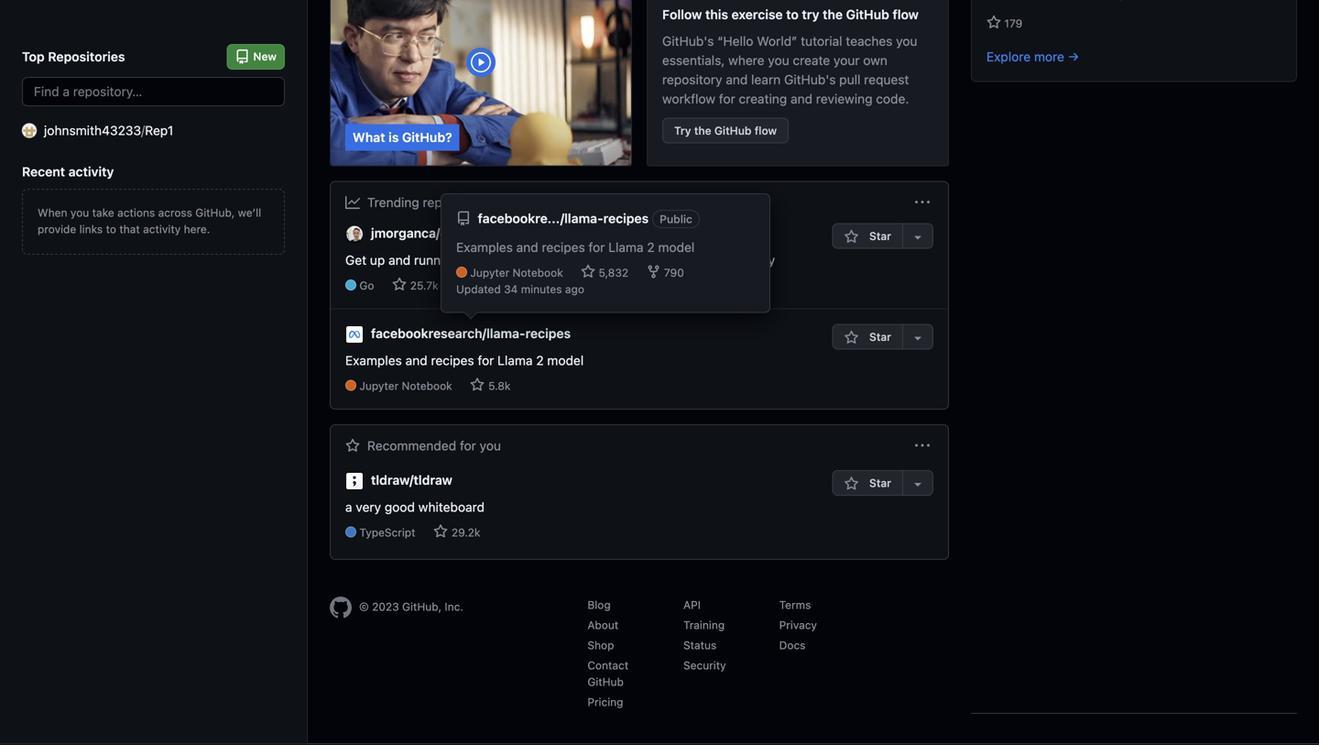 Task type: locate. For each thing, give the bounding box(es) containing it.
0 vertical spatial examples
[[456, 240, 513, 255]]

github down the contact
[[588, 675, 624, 688]]

1 vertical spatial to
[[106, 223, 116, 236]]

star image for 5,832
[[581, 265, 596, 279]]

llama up 5.8k
[[498, 353, 533, 368]]

repo details element down facebookresearch/llama-recipes "link" on the left top of the page
[[346, 378, 584, 394]]

feed item heading menu image
[[916, 439, 930, 453]]

3 repo details element from the top
[[346, 524, 495, 541]]

1 vertical spatial the
[[695, 124, 712, 137]]

reviewing
[[817, 91, 873, 106]]

0 vertical spatial jupyter
[[471, 266, 510, 279]]

more left →
[[1035, 49, 1065, 64]]

1 vertical spatial more
[[537, 195, 567, 210]]

activity down johnsmith43233
[[68, 164, 114, 179]]

jupyter
[[471, 266, 510, 279], [360, 380, 399, 392]]

to inside when you take actions across github, we'll provide links to that activity here.
[[106, 223, 116, 236]]

2 vertical spatial repo details element
[[346, 524, 495, 541]]

star button
[[833, 223, 903, 249], [833, 324, 903, 349], [833, 470, 903, 496]]

that
[[119, 223, 140, 236]]

1 vertical spatial examples
[[346, 353, 402, 368]]

2 up "fork" image
[[647, 240, 655, 255]]

2 vertical spatial github
[[588, 675, 624, 688]]

github down creating
[[715, 124, 752, 137]]

github, up "here." at the top left of page
[[195, 206, 235, 219]]

facebookre.../llama-recipes
[[478, 211, 649, 226]]

examples and recipes for llama 2 model down facebookre.../llama-recipes in the left top of the page
[[456, 240, 695, 255]]

to left try
[[787, 7, 799, 22]]

api training status security
[[684, 598, 726, 672]]

examples and recipes for llama 2 model
[[456, 240, 695, 255], [346, 353, 584, 368]]

1 horizontal spatial github's
[[785, 72, 836, 87]]

25.7k
[[410, 279, 439, 292]]

and
[[726, 72, 748, 87], [791, 91, 813, 106], [517, 240, 539, 255], [389, 252, 411, 267], [540, 252, 563, 267], [406, 353, 428, 368]]

get up and running with llama 2 and other large language models locally
[[346, 252, 776, 267]]

examples down @facebookresearch profile image
[[346, 353, 402, 368]]

try the github flow
[[675, 124, 777, 137]]

github,
[[195, 206, 235, 219], [402, 600, 442, 613]]

0 vertical spatial examples and recipes for llama 2 model
[[456, 240, 695, 255]]

is
[[389, 130, 399, 145]]

add this repository to a list image down feed item heading menu image
[[911, 477, 926, 491]]

jupyter for 5,832
[[471, 266, 510, 279]]

1 vertical spatial examples and recipes for llama 2 model
[[346, 353, 584, 368]]

repo details element containing jupyter notebook
[[346, 378, 584, 394]]

1 vertical spatial github,
[[402, 600, 442, 613]]

0 horizontal spatial model
[[548, 353, 584, 368]]

© 2023 github, inc. link
[[330, 597, 536, 619]]

github, inside © 2023 github, inc. link
[[402, 600, 442, 613]]

notebook
[[513, 266, 563, 279], [402, 380, 453, 392]]

0 vertical spatial to
[[787, 7, 799, 22]]

1 horizontal spatial github,
[[402, 600, 442, 613]]

repo details element
[[346, 277, 776, 294], [346, 378, 584, 394], [346, 524, 495, 541]]

here.
[[184, 223, 210, 236]]

1 horizontal spatial flow
[[893, 7, 919, 22]]

github up teaches
[[847, 7, 890, 22]]

1 horizontal spatial to
[[787, 7, 799, 22]]

star button for model
[[833, 324, 903, 349]]

0 vertical spatial more
[[1035, 49, 1065, 64]]

notebook for 5,832
[[513, 266, 563, 279]]

creating
[[739, 91, 788, 106]]

2 horizontal spatial github
[[847, 7, 890, 22]]

2 up minutes
[[529, 252, 537, 267]]

and left other
[[540, 252, 563, 267]]

examples
[[456, 240, 513, 255], [346, 353, 402, 368]]

1 horizontal spatial more
[[1035, 49, 1065, 64]]

model up 790
[[658, 240, 695, 255]]

a very good whiteboard
[[346, 499, 485, 515]]

2 add this repository to a list image from the top
[[911, 477, 926, 491]]

training
[[684, 619, 725, 631]]

add this repository to a list image right star image on the top right
[[911, 330, 926, 345]]

flow
[[893, 7, 919, 22], [755, 124, 777, 137]]

llama up the 34
[[491, 252, 526, 267]]

docs link
[[780, 639, 806, 652]]

1 vertical spatial github
[[715, 124, 752, 137]]

when
[[38, 206, 67, 219]]

3 star from the top
[[867, 477, 892, 490]]

trending repositories · see more
[[368, 195, 567, 210]]

1 vertical spatial github's
[[785, 72, 836, 87]]

flow up request
[[893, 7, 919, 22]]

model down ago
[[548, 353, 584, 368]]

1 vertical spatial flow
[[755, 124, 777, 137]]

repo details element for 2
[[346, 378, 584, 394]]

2 star button from the top
[[833, 324, 903, 349]]

workflow
[[663, 91, 716, 106]]

to inside try the github flow element
[[787, 7, 799, 22]]

1 star button from the top
[[833, 223, 903, 249]]

2 repo details element from the top
[[346, 378, 584, 394]]

0 horizontal spatial to
[[106, 223, 116, 236]]

jupyter up updated
[[471, 266, 510, 279]]

0 vertical spatial star
[[867, 230, 892, 242]]

jupyter for 5.8k
[[360, 380, 399, 392]]

explore
[[987, 49, 1031, 64]]

0 horizontal spatial flow
[[755, 124, 777, 137]]

0 horizontal spatial github
[[588, 675, 624, 688]]

locally
[[738, 252, 776, 267]]

1 horizontal spatial jupyter notebook
[[471, 266, 563, 279]]

1 repo details element from the top
[[346, 277, 776, 294]]

github's
[[663, 33, 714, 49], [785, 72, 836, 87]]

new link
[[227, 44, 285, 70]]

recipes down minutes
[[526, 326, 571, 341]]

1 vertical spatial activity
[[143, 223, 181, 236]]

you
[[897, 33, 918, 49], [768, 53, 790, 68], [70, 206, 89, 219], [480, 438, 501, 453]]

0 vertical spatial activity
[[68, 164, 114, 179]]

jupyter down @facebookresearch profile image
[[360, 380, 399, 392]]

actions
[[117, 206, 155, 219]]

to down take
[[106, 223, 116, 236]]

0 vertical spatial jupyter notebook
[[471, 266, 563, 279]]

1 star from the top
[[867, 230, 892, 242]]

1 horizontal spatial jupyter
[[471, 266, 510, 279]]

0 horizontal spatial github,
[[195, 206, 235, 219]]

repo details element down the get up and running with llama 2 and other large language models locally
[[346, 277, 776, 294]]

jupyter inside repo details element
[[360, 380, 399, 392]]

essentials,
[[663, 53, 725, 68]]

1 horizontal spatial notebook
[[513, 266, 563, 279]]

facebookre.../llama-
[[478, 211, 604, 226]]

0 vertical spatial github,
[[195, 206, 235, 219]]

@tldraw profile image
[[346, 472, 364, 490]]

github, left inc.
[[402, 600, 442, 613]]

model
[[658, 240, 695, 255], [548, 353, 584, 368]]

1 horizontal spatial the
[[823, 7, 843, 22]]

recent activity
[[22, 164, 114, 179]]

contact
[[588, 659, 629, 672]]

Top Repositories search field
[[22, 77, 285, 106]]

more inside explore element
[[1035, 49, 1065, 64]]

1 add this repository to a list image from the top
[[911, 330, 926, 345]]

explore more →
[[987, 49, 1080, 64]]

facebookresearch/llama-
[[371, 326, 526, 341]]

play image
[[470, 51, 492, 73]]

0 horizontal spatial jupyter notebook
[[360, 380, 453, 392]]

github inside blog about shop contact github pricing
[[588, 675, 624, 688]]

0 horizontal spatial notebook
[[402, 380, 453, 392]]

exercise
[[732, 7, 783, 22]]

llama
[[609, 240, 644, 255], [491, 252, 526, 267], [498, 353, 533, 368]]

add this repository to a list image for a very good whiteboard
[[911, 477, 926, 491]]

inc.
[[445, 600, 464, 613]]

2 down minutes
[[536, 353, 544, 368]]

repo details element down a very good whiteboard
[[346, 524, 495, 541]]

jmorganca/ollama
[[371, 225, 481, 241]]

1 vertical spatial jupyter notebook
[[360, 380, 453, 392]]

© 2023 github, inc.
[[359, 600, 464, 613]]

top
[[22, 49, 45, 64]]

flow down creating
[[755, 124, 777, 137]]

0 vertical spatial github
[[847, 7, 890, 22]]

star image for 5.8k
[[470, 378, 485, 392]]

terms link
[[780, 598, 811, 611]]

recent
[[22, 164, 65, 179]]

and down facebookresearch/llama-
[[406, 353, 428, 368]]

activity down across
[[143, 223, 181, 236]]

top repositories
[[22, 49, 125, 64]]

github's down "create"
[[785, 72, 836, 87]]

public
[[660, 213, 693, 226]]

1 vertical spatial repo details element
[[346, 378, 584, 394]]

feed item heading menu image
[[916, 195, 930, 210]]

to
[[787, 7, 799, 22], [106, 223, 116, 236]]

what is github?
[[353, 130, 452, 145]]

activity
[[68, 164, 114, 179], [143, 223, 181, 236]]

jupyter notebook up the recommended
[[360, 380, 453, 392]]

0 horizontal spatial jupyter
[[360, 380, 399, 392]]

github's up essentials,
[[663, 33, 714, 49]]

status link
[[684, 639, 717, 652]]

the
[[823, 7, 843, 22], [695, 124, 712, 137]]

for inside github's "hello world" tutorial teaches you essentials, where you create your own repository and learn github's pull request workflow for creating and reviewing code.
[[719, 91, 736, 106]]

follow
[[663, 7, 702, 22]]

johnsmith43233
[[44, 123, 141, 138]]

tldraw/tldraw
[[371, 473, 453, 488]]

notebook down facebookresearch/llama-
[[402, 380, 453, 392]]

0 vertical spatial add this repository to a list image
[[911, 330, 926, 345]]

1 vertical spatial add this repository to a list image
[[911, 477, 926, 491]]

jupyter notebook up updated 34 minutes ago at the left of the page
[[471, 266, 563, 279]]

1 horizontal spatial activity
[[143, 223, 181, 236]]

about link
[[588, 619, 619, 631]]

for
[[719, 91, 736, 106], [589, 240, 605, 255], [478, 353, 494, 368], [460, 438, 476, 453]]

repo rec icon image
[[346, 439, 360, 453]]

you up "links"
[[70, 206, 89, 219]]

jupyter notebook
[[471, 266, 563, 279], [360, 380, 453, 392]]

examples down repo icon
[[456, 240, 513, 255]]

star image
[[987, 15, 1002, 30], [845, 230, 860, 244], [581, 265, 596, 279], [392, 277, 407, 292], [470, 378, 485, 392], [845, 477, 860, 491], [433, 524, 448, 539]]

5.8k
[[489, 380, 511, 392]]

0 vertical spatial star button
[[833, 223, 903, 249]]

@jmorganca profile image
[[346, 225, 364, 243]]

recipes down the facebookre.../llama-recipes "link"
[[542, 240, 585, 255]]

2 vertical spatial star
[[867, 477, 892, 490]]

footer
[[330, 597, 950, 714]]

repo details element containing go
[[346, 277, 776, 294]]

johnsmith43233 / rep1
[[44, 123, 173, 138]]

0 horizontal spatial the
[[695, 124, 712, 137]]

1 vertical spatial jupyter
[[360, 380, 399, 392]]

tldraw/tldraw link
[[371, 471, 453, 490]]

very
[[356, 499, 381, 515]]

recipes down facebookresearch/llama-
[[431, 353, 474, 368]]

jupyter notebook for 5,832
[[471, 266, 563, 279]]

repository
[[663, 72, 723, 87]]

1 vertical spatial star
[[867, 330, 892, 343]]

0 vertical spatial model
[[658, 240, 695, 255]]

1 vertical spatial notebook
[[402, 380, 453, 392]]

examples and recipes for llama 2 model down facebookresearch/llama-recipes "link" on the left top of the page
[[346, 353, 584, 368]]

5,832 link
[[581, 265, 632, 279]]

star image inside explore element
[[987, 15, 1002, 30]]

add this repository to a list image
[[911, 330, 926, 345], [911, 477, 926, 491]]

1 vertical spatial model
[[548, 353, 584, 368]]

2 vertical spatial star button
[[833, 470, 903, 496]]

1 vertical spatial star button
[[833, 324, 903, 349]]

0 vertical spatial repo details element
[[346, 277, 776, 294]]

0 vertical spatial notebook
[[513, 266, 563, 279]]

github
[[847, 7, 890, 22], [715, 124, 752, 137], [588, 675, 624, 688]]

jupyter notebook for 5.8k
[[360, 380, 453, 392]]

more up facebookre.../llama-recipes in the left top of the page
[[537, 195, 567, 210]]

2023
[[372, 600, 399, 613]]

updated
[[456, 283, 501, 296]]

2 star from the top
[[867, 330, 892, 343]]

you down 5.8k
[[480, 438, 501, 453]]

0 vertical spatial github's
[[663, 33, 714, 49]]

notebook up minutes
[[513, 266, 563, 279]]

for up try the github flow
[[719, 91, 736, 106]]



Task type: describe. For each thing, give the bounding box(es) containing it.
jmorganca/ollama link
[[371, 224, 481, 243]]

·
[[500, 195, 504, 210]]

shop link
[[588, 639, 615, 652]]

ago
[[565, 283, 585, 296]]

and down where
[[726, 72, 748, 87]]

github?
[[402, 130, 452, 145]]

/
[[141, 123, 145, 138]]

what is github? link
[[331, 0, 643, 165]]

see
[[511, 195, 534, 210]]

terms privacy docs
[[780, 598, 818, 652]]

Find a repository… text field
[[22, 77, 285, 106]]

a
[[346, 499, 352, 515]]

try the github flow link
[[663, 118, 789, 143]]

go
[[360, 279, 374, 292]]

star image for 25.7k
[[392, 277, 407, 292]]

get
[[346, 252, 367, 267]]

your
[[834, 53, 860, 68]]

learn
[[752, 72, 781, 87]]

0 horizontal spatial activity
[[68, 164, 114, 179]]

notebook for 5.8k
[[402, 380, 453, 392]]

0 horizontal spatial more
[[537, 195, 567, 210]]

blog
[[588, 598, 611, 611]]

minutes
[[521, 283, 562, 296]]

good
[[385, 499, 415, 515]]

this
[[706, 7, 729, 22]]

@facebookresearch profile image
[[346, 325, 364, 344]]

repo details element for llama
[[346, 277, 776, 294]]

explore element
[[972, 0, 1298, 714]]

running
[[414, 252, 459, 267]]

recommended
[[368, 438, 457, 453]]

what is github? image
[[331, 0, 643, 165]]

blog about shop contact github pricing
[[588, 598, 629, 708]]

privacy
[[780, 619, 818, 631]]

add this repository to a list image
[[911, 230, 926, 244]]

1 horizontal spatial model
[[658, 240, 695, 255]]

3 star button from the top
[[833, 470, 903, 496]]

facebookre.../llama-recipes link
[[478, 211, 649, 226]]

fork image
[[647, 265, 661, 279]]

star image for 29.2k
[[433, 524, 448, 539]]

rep1 image
[[22, 123, 37, 138]]

models
[[691, 252, 735, 267]]

add this repository to a list image for examples and recipes for llama 2 model
[[911, 330, 926, 345]]

0 vertical spatial flow
[[893, 7, 919, 22]]

repositories
[[48, 49, 125, 64]]

contact github link
[[588, 659, 629, 688]]

repositories
[[423, 195, 493, 210]]

you inside when you take actions across github, we'll provide links to that activity here.
[[70, 206, 89, 219]]

take
[[92, 206, 114, 219]]

trending
[[368, 195, 420, 210]]

©
[[359, 600, 369, 613]]

for up 5,832 link
[[589, 240, 605, 255]]

you down world"
[[768, 53, 790, 68]]

repo image
[[456, 211, 471, 226]]

terms
[[780, 598, 811, 611]]

repo details element containing typescript
[[346, 524, 495, 541]]

and right up
[[389, 252, 411, 267]]

see more link
[[511, 193, 567, 212]]

shop
[[588, 639, 615, 652]]

large
[[601, 252, 630, 267]]

where
[[729, 53, 765, 68]]

updated 34 minutes ago
[[456, 283, 585, 296]]

try
[[802, 7, 820, 22]]

footer containing blog
[[330, 597, 950, 714]]

request
[[865, 72, 910, 87]]

recommended for you
[[368, 438, 501, 453]]

→
[[1068, 49, 1080, 64]]

api link
[[684, 598, 701, 611]]

with
[[463, 252, 487, 267]]

1 horizontal spatial examples
[[456, 240, 513, 255]]

pricing
[[588, 696, 624, 708]]

training link
[[684, 619, 725, 631]]

recipes inside "link"
[[526, 326, 571, 341]]

llama up 5,832
[[609, 240, 644, 255]]

what is github? element
[[330, 0, 643, 166]]

0 vertical spatial the
[[823, 7, 843, 22]]

star image
[[845, 330, 860, 345]]

facebookresearch/llama-recipes
[[371, 326, 571, 341]]

links
[[79, 223, 103, 236]]

github, inside when you take actions across github, we'll provide links to that activity here.
[[195, 206, 235, 219]]

typescript
[[360, 526, 416, 539]]

790 link
[[647, 265, 684, 279]]

29.2k
[[452, 526, 481, 539]]

and right creating
[[791, 91, 813, 106]]

github's "hello world" tutorial teaches you essentials, where you create your own repository and learn github's pull request workflow for creating and reviewing code.
[[663, 33, 918, 106]]

star button for 2
[[833, 223, 903, 249]]

we'll
[[238, 206, 261, 219]]

follow this exercise to try the github flow
[[663, 7, 919, 22]]

provide
[[38, 223, 76, 236]]

1 horizontal spatial github
[[715, 124, 752, 137]]

and down facebookre.../llama-
[[517, 240, 539, 255]]

privacy link
[[780, 619, 818, 631]]

status
[[684, 639, 717, 652]]

star for 2
[[867, 230, 892, 242]]

create
[[793, 53, 831, 68]]

across
[[158, 206, 192, 219]]

code.
[[877, 91, 910, 106]]

mark github image
[[330, 597, 352, 619]]

25.7k link
[[392, 277, 439, 292]]

34
[[504, 283, 518, 296]]

try the github flow element
[[647, 0, 950, 166]]

for right the recommended
[[460, 438, 476, 453]]

you right teaches
[[897, 33, 918, 49]]

0 horizontal spatial github's
[[663, 33, 714, 49]]

0 horizontal spatial examples
[[346, 353, 402, 368]]

world"
[[757, 33, 798, 49]]

graph image
[[346, 195, 360, 210]]

rep1
[[145, 123, 173, 138]]

pull
[[840, 72, 861, 87]]

star for model
[[867, 330, 892, 343]]

"hello
[[718, 33, 754, 49]]

recipes up large
[[604, 211, 649, 226]]

new
[[253, 50, 277, 63]]

star image for 179
[[987, 15, 1002, 30]]

5.8k link
[[470, 378, 511, 392]]

facebookresearch/llama-recipes link
[[371, 324, 571, 343]]

activity inside when you take actions across github, we'll provide links to that activity here.
[[143, 223, 181, 236]]

for up 5.8k link
[[478, 353, 494, 368]]

explore more → link
[[987, 49, 1080, 64]]

up
[[370, 252, 385, 267]]

5,832
[[596, 266, 632, 279]]



Task type: vqa. For each thing, say whether or not it's contained in the screenshot.
command palette "icon"
no



